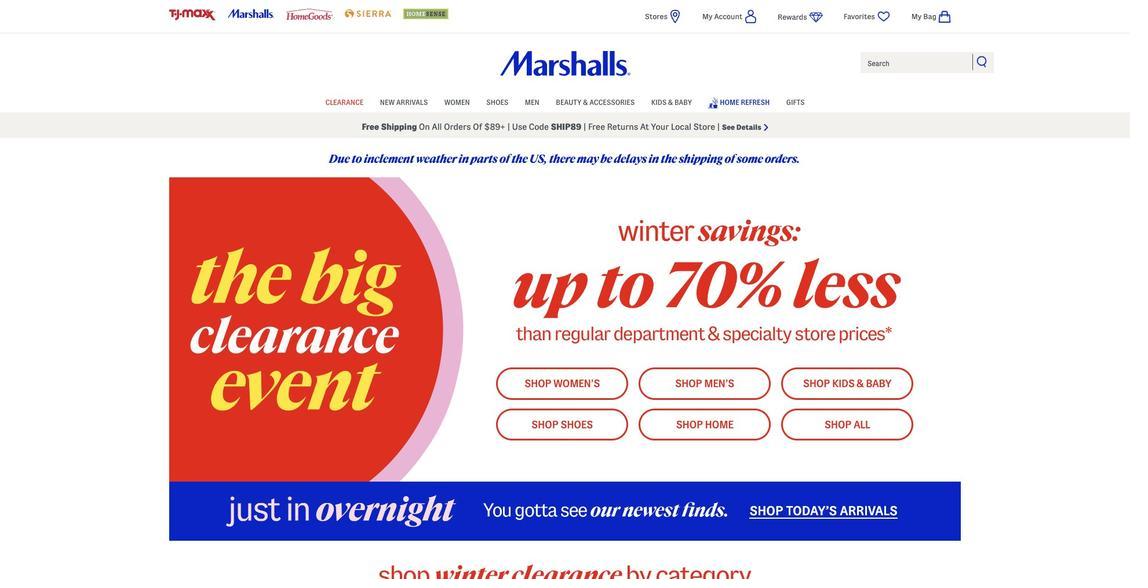 Task type: vqa. For each thing, say whether or not it's contained in the screenshot.
9.5 option
no



Task type: locate. For each thing, give the bounding box(es) containing it.
in
[[459, 152, 469, 165], [649, 152, 659, 165]]

shop
[[525, 378, 551, 389], [675, 378, 702, 389], [803, 378, 830, 389], [532, 419, 559, 430], [676, 419, 703, 430], [825, 419, 852, 430], [750, 503, 784, 517]]

&
[[583, 98, 588, 106], [668, 98, 673, 106], [857, 378, 864, 389]]

0 vertical spatial baby
[[675, 98, 692, 106]]

shop kids & baby
[[803, 378, 892, 389]]

site search search field
[[860, 51, 995, 74]]

shop all link
[[781, 408, 914, 441]]

1 horizontal spatial kids
[[832, 378, 855, 389]]

gifts link
[[786, 93, 805, 110]]

0 horizontal spatial shoes
[[486, 98, 509, 106]]

marshalls home image
[[500, 51, 630, 76]]

1 my from the left
[[703, 12, 713, 20]]

shop left women's
[[525, 378, 551, 389]]

shop for shop today's arrivals
[[750, 503, 784, 517]]

the left shipping
[[661, 152, 677, 165]]

kids & baby
[[651, 98, 692, 106]]

0 horizontal spatial kids
[[651, 98, 667, 106]]

your
[[651, 122, 669, 132]]

refresh
[[741, 98, 770, 106]]

1 horizontal spatial |
[[584, 122, 586, 132]]

home inside menu bar
[[720, 98, 740, 106]]

home refresh link
[[708, 92, 770, 112]]

home inside up to 70% less main content
[[705, 419, 734, 430]]

1 horizontal spatial in
[[649, 152, 659, 165]]

shop kids & baby link
[[781, 368, 914, 400]]

1 horizontal spatial my
[[912, 12, 922, 20]]

2 | from the left
[[584, 122, 586, 132]]

shop up shop all
[[803, 378, 830, 389]]

shoes inside up to 70% less main content
[[561, 419, 593, 430]]

home
[[720, 98, 740, 106], [705, 419, 734, 430]]

men's
[[704, 378, 734, 389]]

my inside 'link'
[[912, 12, 922, 20]]

the
[[512, 152, 528, 165], [661, 152, 677, 165]]

2 free from the left
[[588, 122, 605, 132]]

home up see
[[720, 98, 740, 106]]

of left some
[[725, 152, 735, 165]]

the left us,
[[512, 152, 528, 165]]

shop left the men's
[[675, 378, 702, 389]]

0 horizontal spatial &
[[583, 98, 588, 106]]

shoes up $89+
[[486, 98, 509, 106]]

accessories
[[590, 98, 635, 106]]

| left use
[[507, 122, 510, 132]]

shop for shop home
[[676, 419, 703, 430]]

shop down shop kids & baby link
[[825, 419, 852, 430]]

1 horizontal spatial free
[[588, 122, 605, 132]]

arrivals
[[396, 98, 428, 106]]

all down shop kids & baby link
[[854, 419, 870, 430]]

1 horizontal spatial of
[[725, 152, 735, 165]]

shoes
[[486, 98, 509, 106], [561, 419, 593, 430]]

shoes down women's
[[561, 419, 593, 430]]

baby
[[675, 98, 692, 106], [866, 378, 892, 389]]

& up shop all
[[857, 378, 864, 389]]

all right the on
[[432, 122, 442, 132]]

see details link
[[722, 123, 768, 131]]

1 vertical spatial kids
[[832, 378, 855, 389]]

shop inside shop women's link
[[525, 378, 551, 389]]

1 horizontal spatial baby
[[866, 378, 892, 389]]

shop for shop women's
[[525, 378, 551, 389]]

free left shipping
[[362, 122, 379, 132]]

0 horizontal spatial |
[[507, 122, 510, 132]]

kids up your
[[651, 98, 667, 106]]

baby up "local"
[[675, 98, 692, 106]]

1 the from the left
[[512, 152, 528, 165]]

free
[[362, 122, 379, 132], [588, 122, 605, 132]]

0 vertical spatial shoes
[[486, 98, 509, 106]]

bag
[[924, 12, 937, 20]]

shop men's link
[[639, 368, 771, 400]]

0 vertical spatial home
[[720, 98, 740, 106]]

& inside "link"
[[668, 98, 673, 106]]

my account link
[[703, 9, 757, 24]]

1 horizontal spatial the
[[661, 152, 677, 165]]

shipping
[[679, 152, 723, 165]]

shop inside shop kids & baby link
[[803, 378, 830, 389]]

all inside up to 70% less main content
[[854, 419, 870, 430]]

home down the men's
[[705, 419, 734, 430]]

shop inside "shop all" link
[[825, 419, 852, 430]]

shop for shop men's
[[675, 378, 702, 389]]

marshalls.com image
[[228, 9, 274, 18]]

2 my from the left
[[912, 12, 922, 20]]

shop shoes link
[[496, 408, 628, 441]]

of right parts
[[500, 152, 510, 165]]

0 horizontal spatial my
[[703, 12, 713, 20]]

in right delays
[[649, 152, 659, 165]]

0 horizontal spatial in
[[459, 152, 469, 165]]

kids up shop all
[[832, 378, 855, 389]]

0 horizontal spatial the
[[512, 152, 528, 165]]

store |
[[694, 122, 720, 132]]

shop inside the shop shoes link
[[532, 419, 559, 430]]

of
[[500, 152, 510, 165], [725, 152, 735, 165]]

0 vertical spatial kids
[[651, 98, 667, 106]]

up
[[512, 250, 586, 319]]

shop inside shop home link
[[676, 419, 703, 430]]

arrivals
[[840, 503, 898, 517]]

shop inside shop men's link
[[675, 378, 702, 389]]

baby up shop all
[[866, 378, 892, 389]]

1 vertical spatial all
[[854, 419, 870, 430]]

my for my account
[[703, 12, 713, 20]]

my left account
[[703, 12, 713, 20]]

| right ship89
[[584, 122, 586, 132]]

0 horizontal spatial of
[[500, 152, 510, 165]]

local
[[671, 122, 692, 132]]

all
[[432, 122, 442, 132], [854, 419, 870, 430]]

women's
[[554, 378, 600, 389]]

1 vertical spatial baby
[[866, 378, 892, 389]]

0 vertical spatial all
[[432, 122, 442, 132]]

1 horizontal spatial shoes
[[561, 419, 593, 430]]

new
[[380, 98, 395, 106]]

0 horizontal spatial baby
[[675, 98, 692, 106]]

shop shoes
[[532, 419, 593, 430]]

shop inside shop today's arrivals link
[[750, 503, 784, 517]]

kids
[[651, 98, 667, 106], [832, 378, 855, 389]]

|
[[507, 122, 510, 132], [584, 122, 586, 132]]

to
[[352, 152, 362, 165]]

my left "bag"
[[912, 12, 922, 20]]

parts
[[471, 152, 498, 165]]

homegoods.com image
[[286, 9, 333, 20]]

1 free from the left
[[362, 122, 379, 132]]

shop down shop men's link
[[676, 419, 703, 430]]

some
[[737, 152, 763, 165]]

& right beauty
[[583, 98, 588, 106]]

& up your
[[668, 98, 673, 106]]

in left parts
[[459, 152, 469, 165]]

Search text field
[[860, 51, 995, 74]]

None submit
[[977, 56, 988, 67]]

to 70%
[[596, 250, 783, 319]]

code
[[529, 122, 549, 132]]

shop today's arrivals
[[750, 503, 898, 517]]

beauty & accessories
[[556, 98, 635, 106]]

2 horizontal spatial &
[[857, 378, 864, 389]]

1 vertical spatial home
[[705, 419, 734, 430]]

shop down shop women's link
[[532, 419, 559, 430]]

shop left today's
[[750, 503, 784, 517]]

0 horizontal spatial free
[[362, 122, 379, 132]]

$89+
[[484, 122, 505, 132]]

shop men's
[[675, 378, 734, 389]]

due to inclement weather in parts of the us, there may be delays in the shipping of some orders.
[[329, 152, 800, 165]]

1 vertical spatial shoes
[[561, 419, 593, 430]]

shoes link
[[486, 93, 509, 110]]

banner
[[0, 0, 1130, 138]]

free down beauty & accessories
[[588, 122, 605, 132]]

marquee
[[0, 115, 1130, 138]]

my
[[703, 12, 713, 20], [912, 12, 922, 20]]

stores link
[[645, 9, 682, 24]]

1 horizontal spatial &
[[668, 98, 673, 106]]

menu bar
[[169, 92, 961, 112]]

1 horizontal spatial all
[[854, 419, 870, 430]]

marquee containing free shipping
[[0, 115, 1130, 138]]

new arrivals link
[[380, 93, 428, 110]]



Task type: describe. For each thing, give the bounding box(es) containing it.
just in overnight. you've gotta see our newest finds. image
[[169, 482, 961, 541]]

clearance
[[325, 98, 364, 106]]

up to 70% less main content
[[169, 140, 961, 579]]

new arrivals
[[380, 98, 428, 106]]

shop home link
[[639, 408, 771, 441]]

women
[[444, 98, 470, 106]]

kids inside up to 70% less main content
[[832, 378, 855, 389]]

there
[[549, 152, 575, 165]]

rewards
[[778, 13, 807, 21]]

& inside up to 70% less main content
[[857, 378, 864, 389]]

see
[[722, 123, 735, 131]]

favorites link
[[844, 9, 891, 24]]

at
[[640, 122, 649, 132]]

kids inside "link"
[[651, 98, 667, 106]]

rewards link
[[778, 10, 823, 24]]

1 | from the left
[[507, 122, 510, 132]]

& for beauty
[[583, 98, 588, 106]]

shop for shop all
[[825, 419, 852, 430]]

gifts
[[786, 98, 805, 106]]

shop all
[[825, 419, 870, 430]]

on
[[419, 122, 430, 132]]

free shipping on all orders of $89+ | use code ship89 | free returns at your local store | see details
[[362, 122, 761, 132]]

account
[[714, 12, 743, 20]]

orders.
[[765, 152, 800, 165]]

stores
[[645, 12, 668, 20]]

shop women's
[[525, 378, 600, 389]]

home refresh
[[720, 98, 770, 106]]

men link
[[525, 93, 540, 110]]

none submit inside the site search search box
[[977, 56, 988, 67]]

weather
[[416, 152, 457, 165]]

shop today's arrivals link
[[750, 503, 898, 519]]

2 the from the left
[[661, 152, 677, 165]]

shop women's link
[[496, 368, 628, 400]]

shipping
[[381, 122, 417, 132]]

menu bar containing clearance
[[169, 92, 961, 112]]

shoes inside menu bar
[[486, 98, 509, 106]]

due
[[329, 152, 350, 165]]

returns
[[607, 122, 638, 132]]

baby inside "link"
[[675, 98, 692, 106]]

the big clearance event! winter savings:  ... than regular department & specialty store prices* image
[[169, 177, 961, 482]]

banner containing free shipping
[[0, 0, 1130, 138]]

2 of from the left
[[725, 152, 735, 165]]

men
[[525, 98, 540, 106]]

beauty & accessories link
[[556, 93, 635, 110]]

orders
[[444, 122, 471, 132]]

my for my bag
[[912, 12, 922, 20]]

of
[[473, 122, 483, 132]]

women link
[[444, 93, 470, 110]]

beauty
[[556, 98, 582, 106]]

tjmaxx.com image
[[169, 9, 216, 20]]

up to 70% less
[[512, 250, 899, 319]]

shop for shop kids & baby
[[803, 378, 830, 389]]

homesense.com image
[[403, 9, 450, 19]]

ship89
[[551, 122, 582, 132]]

my account
[[703, 12, 743, 20]]

0 horizontal spatial all
[[432, 122, 442, 132]]

sierra.com image
[[345, 9, 391, 18]]

1 in from the left
[[459, 152, 469, 165]]

kids & baby link
[[651, 93, 692, 110]]

use
[[512, 122, 527, 132]]

us,
[[530, 152, 547, 165]]

less
[[793, 250, 899, 319]]

my bag link
[[912, 9, 961, 24]]

details
[[737, 123, 761, 131]]

inclement
[[364, 152, 414, 165]]

1 of from the left
[[500, 152, 510, 165]]

2 in from the left
[[649, 152, 659, 165]]

baby inside up to 70% less main content
[[866, 378, 892, 389]]

clearance link
[[325, 93, 364, 110]]

& for kids
[[668, 98, 673, 106]]

my bag
[[912, 12, 937, 20]]

be
[[601, 152, 612, 165]]

shop home
[[676, 419, 734, 430]]

delays
[[614, 152, 647, 165]]

may
[[577, 152, 599, 165]]

today's
[[786, 503, 837, 517]]

shop for shop shoes
[[532, 419, 559, 430]]

favorites
[[844, 12, 875, 20]]



